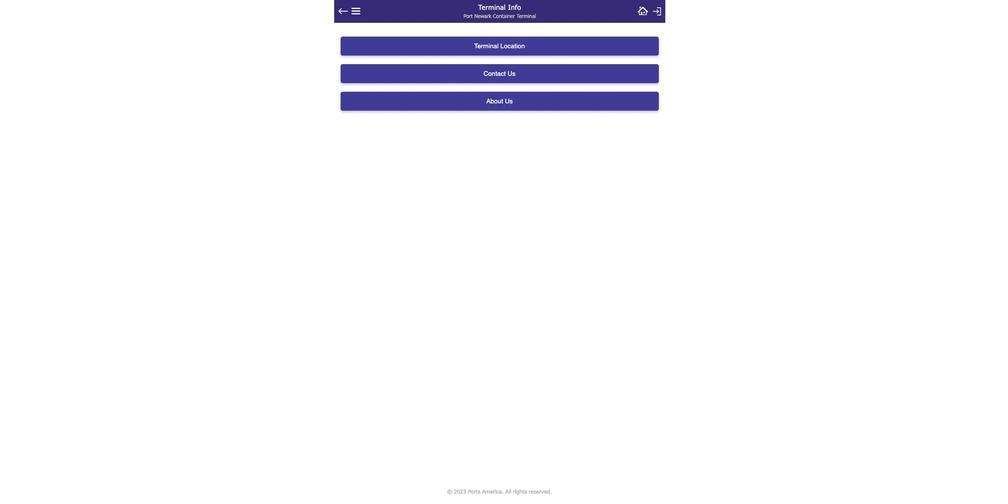 Task type: describe. For each thing, give the bounding box(es) containing it.
© 2023 ports america. all rights reserved.
[[447, 488, 552, 495]]

terminal info banner
[[334, 0, 665, 23]]

rights
[[513, 488, 527, 495]]

1 horizontal spatial terminal
[[516, 13, 536, 19]]

container
[[493, 13, 515, 19]]

© 2023 ports america. all rights reserved. footer
[[331, 486, 668, 498]]

2023
[[454, 488, 466, 495]]

terminal info heading
[[433, 0, 566, 13]]

ports
[[468, 488, 481, 495]]



Task type: vqa. For each thing, say whether or not it's contained in the screenshot.
rightmost Search
no



Task type: locate. For each thing, give the bounding box(es) containing it.
info
[[508, 3, 521, 11]]

None button
[[340, 37, 659, 56], [340, 64, 659, 83], [340, 92, 659, 111], [340, 37, 659, 56], [340, 64, 659, 83], [340, 92, 659, 111]]

terminal
[[478, 3, 506, 11], [516, 13, 536, 19]]

0 horizontal spatial terminal
[[478, 3, 506, 11]]

reserved.
[[529, 488, 552, 495]]

1 vertical spatial terminal
[[516, 13, 536, 19]]

port
[[463, 13, 472, 19]]

terminal info port newark container terminal
[[463, 3, 536, 19]]

terminal down info
[[516, 13, 536, 19]]

0 vertical spatial terminal
[[478, 3, 506, 11]]

newark
[[474, 13, 491, 19]]

america.
[[482, 488, 504, 495]]

©
[[447, 488, 452, 495]]

all
[[506, 488, 512, 495]]

terminal up newark
[[478, 3, 506, 11]]



